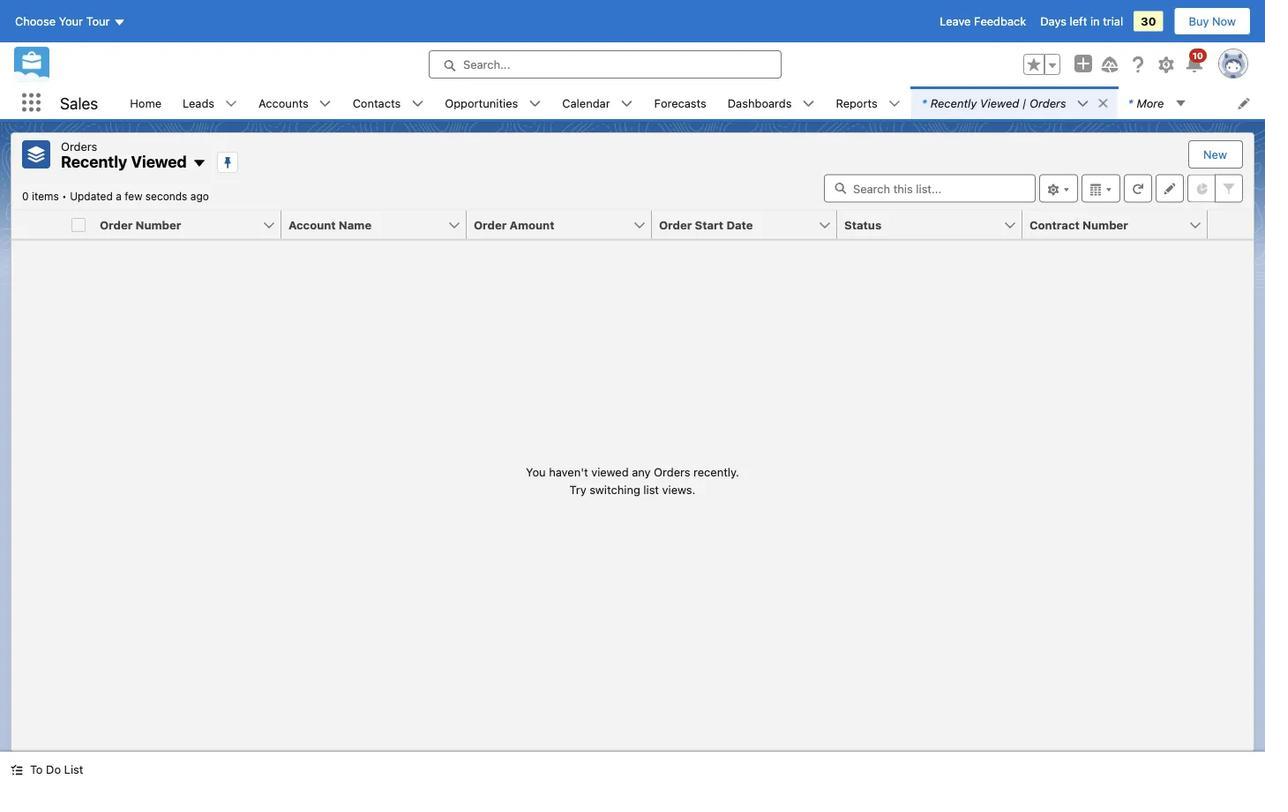 Task type: describe. For each thing, give the bounding box(es) containing it.
text default image right more
[[1175, 97, 1187, 109]]

order start date
[[659, 218, 753, 231]]

name
[[339, 218, 372, 231]]

to do list
[[30, 763, 83, 776]]

10
[[1193, 50, 1204, 60]]

viewed inside list item
[[980, 96, 1020, 109]]

calendar list item
[[552, 86, 644, 119]]

order number element
[[93, 210, 292, 240]]

order amount element
[[467, 210, 663, 240]]

contract number
[[1030, 218, 1129, 231]]

order amount button
[[467, 210, 633, 239]]

text default image inside to do list button
[[11, 764, 23, 776]]

seconds
[[145, 190, 187, 203]]

days
[[1041, 15, 1067, 28]]

* recently viewed | orders
[[922, 96, 1067, 109]]

to do list button
[[0, 752, 94, 787]]

contract
[[1030, 218, 1080, 231]]

your
[[59, 15, 83, 28]]

0 items • updated a few seconds ago
[[22, 190, 209, 203]]

item number element
[[11, 210, 64, 240]]

item number image
[[11, 210, 64, 239]]

reports link
[[826, 86, 889, 119]]

leads
[[183, 96, 215, 109]]

accounts
[[259, 96, 309, 109]]

reports list item
[[826, 86, 911, 119]]

list item containing *
[[911, 86, 1118, 119]]

viewed
[[591, 465, 629, 479]]

now
[[1213, 15, 1236, 28]]

list
[[64, 763, 83, 776]]

* more
[[1128, 96, 1165, 109]]

list
[[644, 483, 659, 496]]

calendar
[[562, 96, 610, 109]]

leave
[[940, 15, 971, 28]]

order for order start date
[[659, 218, 692, 231]]

reports
[[836, 96, 878, 109]]

choose your tour button
[[14, 7, 127, 35]]

buy
[[1189, 15, 1210, 28]]

cell inside the "recently viewed|orders|list view" element
[[64, 210, 93, 240]]

feedback
[[974, 15, 1027, 28]]

search...
[[463, 58, 511, 71]]

days left in trial
[[1041, 15, 1124, 28]]

order amount
[[474, 218, 555, 231]]

start
[[695, 218, 724, 231]]

|
[[1023, 96, 1027, 109]]

order number
[[100, 218, 181, 231]]

choose your tour
[[15, 15, 110, 28]]

order start date element
[[652, 210, 848, 240]]

action element
[[1208, 210, 1254, 240]]

calendar link
[[552, 86, 621, 119]]

recently viewed status
[[22, 190, 70, 203]]

left
[[1070, 15, 1088, 28]]

30
[[1141, 15, 1157, 28]]

recently.
[[694, 465, 739, 479]]

recently viewed|orders|list view element
[[11, 132, 1255, 752]]

status element
[[838, 210, 1033, 240]]

leave feedback link
[[940, 15, 1027, 28]]

try
[[570, 483, 587, 496]]

orders for * recently viewed | orders
[[1030, 96, 1067, 109]]

status button
[[838, 210, 1003, 239]]

buy now button
[[1174, 7, 1251, 35]]

order for order number
[[100, 218, 133, 231]]

10 button
[[1184, 49, 1207, 75]]

any
[[632, 465, 651, 479]]

Search Recently Viewed list view. search field
[[824, 174, 1036, 203]]

1 vertical spatial recently
[[61, 152, 127, 171]]

order number button
[[93, 210, 262, 239]]

text default image inside reports list item
[[889, 98, 901, 110]]

trial
[[1103, 15, 1124, 28]]

in
[[1091, 15, 1100, 28]]

you haven't viewed any orders recently. try switching list views.
[[526, 465, 739, 496]]



Task type: vqa. For each thing, say whether or not it's contained in the screenshot.
Recently Viewed 'status'
yes



Task type: locate. For each thing, give the bounding box(es) containing it.
2 horizontal spatial order
[[659, 218, 692, 231]]

0 vertical spatial orders
[[1030, 96, 1067, 109]]

0 horizontal spatial *
[[922, 96, 927, 109]]

*
[[922, 96, 927, 109], [1128, 96, 1134, 109]]

•
[[62, 190, 67, 203]]

viewed
[[980, 96, 1020, 109], [131, 152, 187, 171]]

0 horizontal spatial orders
[[61, 139, 97, 153]]

account name element
[[282, 210, 477, 240]]

0 horizontal spatial viewed
[[131, 152, 187, 171]]

amount
[[510, 218, 555, 231]]

1 vertical spatial orders
[[61, 139, 97, 153]]

opportunities list item
[[435, 86, 552, 119]]

more
[[1137, 96, 1165, 109]]

contract number button
[[1023, 210, 1189, 239]]

text default image right reports
[[889, 98, 901, 110]]

recently viewed
[[61, 152, 187, 171]]

text default image left calendar
[[529, 98, 541, 110]]

0 horizontal spatial number
[[136, 218, 181, 231]]

dashboards link
[[717, 86, 803, 119]]

orders for you haven't viewed any orders recently. try switching list views.
[[654, 465, 691, 479]]

0 vertical spatial recently
[[931, 96, 977, 109]]

2 order from the left
[[474, 218, 507, 231]]

2 number from the left
[[1083, 218, 1129, 231]]

text default image
[[412, 98, 424, 110], [529, 98, 541, 110], [621, 98, 633, 110], [803, 98, 815, 110], [1077, 98, 1090, 110], [192, 156, 206, 170]]

recently up the updated
[[61, 152, 127, 171]]

None search field
[[824, 174, 1036, 203]]

account name button
[[282, 210, 447, 239]]

text default image right leads
[[225, 98, 237, 110]]

recently left |
[[931, 96, 977, 109]]

order for order amount
[[474, 218, 507, 231]]

text default image
[[1097, 97, 1110, 109], [1175, 97, 1187, 109], [225, 98, 237, 110], [319, 98, 332, 110], [889, 98, 901, 110], [11, 764, 23, 776]]

order left start
[[659, 218, 692, 231]]

ago
[[190, 190, 209, 203]]

home link
[[119, 86, 172, 119]]

viewed up seconds
[[131, 152, 187, 171]]

search... button
[[429, 50, 782, 79]]

* for * recently viewed | orders
[[922, 96, 927, 109]]

0 horizontal spatial order
[[100, 218, 133, 231]]

contract number element
[[1023, 210, 1219, 240]]

group
[[1024, 54, 1061, 75]]

2 vertical spatial orders
[[654, 465, 691, 479]]

text default image inside contacts list item
[[412, 98, 424, 110]]

viewed left |
[[980, 96, 1020, 109]]

text default image inside dashboards list item
[[803, 98, 815, 110]]

text default image left * more
[[1097, 97, 1110, 109]]

number inside order number 'button'
[[136, 218, 181, 231]]

2 * from the left
[[1128, 96, 1134, 109]]

to
[[30, 763, 43, 776]]

order down 0 items • updated a few seconds ago
[[100, 218, 133, 231]]

opportunities
[[445, 96, 518, 109]]

new
[[1204, 148, 1228, 161]]

haven't
[[549, 465, 588, 479]]

list containing home
[[119, 86, 1266, 119]]

you
[[526, 465, 546, 479]]

forecasts
[[654, 96, 707, 109]]

account name
[[289, 218, 372, 231]]

status
[[845, 218, 882, 231]]

none search field inside the "recently viewed|orders|list view" element
[[824, 174, 1036, 203]]

text default image inside "accounts" list item
[[319, 98, 332, 110]]

list item
[[911, 86, 1118, 119]]

text default image inside the "recently viewed|orders|list view" element
[[192, 156, 206, 170]]

1 * from the left
[[922, 96, 927, 109]]

number inside contract number button
[[1083, 218, 1129, 231]]

contacts link
[[342, 86, 412, 119]]

cell
[[64, 210, 93, 240]]

number right contract
[[1083, 218, 1129, 231]]

accounts list item
[[248, 86, 342, 119]]

list
[[119, 86, 1266, 119]]

new button
[[1190, 141, 1242, 168]]

text default image inside the opportunities list item
[[529, 98, 541, 110]]

do
[[46, 763, 61, 776]]

* for * more
[[1128, 96, 1134, 109]]

order
[[100, 218, 133, 231], [474, 218, 507, 231], [659, 218, 692, 231]]

text default image right calendar
[[621, 98, 633, 110]]

number for contract number
[[1083, 218, 1129, 231]]

leads list item
[[172, 86, 248, 119]]

number for order number
[[136, 218, 181, 231]]

3 order from the left
[[659, 218, 692, 231]]

status containing you haven't viewed any orders recently.
[[526, 464, 739, 498]]

choose
[[15, 15, 56, 28]]

recently inside list item
[[931, 96, 977, 109]]

number
[[136, 218, 181, 231], [1083, 218, 1129, 231]]

text default image left reports link
[[803, 98, 815, 110]]

text default image right accounts on the left top
[[319, 98, 332, 110]]

0 vertical spatial viewed
[[980, 96, 1020, 109]]

1 horizontal spatial number
[[1083, 218, 1129, 231]]

0
[[22, 190, 29, 203]]

text default image for contacts
[[412, 98, 424, 110]]

1 horizontal spatial orders
[[654, 465, 691, 479]]

orders image
[[22, 140, 50, 169]]

switching
[[590, 483, 641, 496]]

1 horizontal spatial order
[[474, 218, 507, 231]]

text default image for dashboards
[[803, 98, 815, 110]]

text default image up 'ago'
[[192, 156, 206, 170]]

1 number from the left
[[136, 218, 181, 231]]

text default image left to
[[11, 764, 23, 776]]

number down seconds
[[136, 218, 181, 231]]

updated
[[70, 190, 113, 203]]

dashboards
[[728, 96, 792, 109]]

text default image inside list item
[[1077, 98, 1090, 110]]

items
[[32, 190, 59, 203]]

text default image inside leads list item
[[225, 98, 237, 110]]

a
[[116, 190, 122, 203]]

forecasts link
[[644, 86, 717, 119]]

date
[[727, 218, 753, 231]]

few
[[125, 190, 142, 203]]

2 horizontal spatial orders
[[1030, 96, 1067, 109]]

contacts
[[353, 96, 401, 109]]

1 horizontal spatial viewed
[[980, 96, 1020, 109]]

orders inside list item
[[1030, 96, 1067, 109]]

leave feedback
[[940, 15, 1027, 28]]

text default image inside calendar list item
[[621, 98, 633, 110]]

0 horizontal spatial recently
[[61, 152, 127, 171]]

order left amount
[[474, 218, 507, 231]]

text default image for calendar
[[621, 98, 633, 110]]

home
[[130, 96, 162, 109]]

1 order from the left
[[100, 218, 133, 231]]

dashboards list item
[[717, 86, 826, 119]]

accounts link
[[248, 86, 319, 119]]

order start date button
[[652, 210, 818, 239]]

* left more
[[1128, 96, 1134, 109]]

orders right |
[[1030, 96, 1067, 109]]

sales
[[60, 93, 98, 112]]

views.
[[662, 483, 696, 496]]

* right reports list item
[[922, 96, 927, 109]]

orders
[[1030, 96, 1067, 109], [61, 139, 97, 153], [654, 465, 691, 479]]

1 horizontal spatial recently
[[931, 96, 977, 109]]

status
[[526, 464, 739, 498]]

text default image for opportunities
[[529, 98, 541, 110]]

orders up the "views."
[[654, 465, 691, 479]]

tour
[[86, 15, 110, 28]]

recently
[[931, 96, 977, 109], [61, 152, 127, 171]]

buy now
[[1189, 15, 1236, 28]]

1 vertical spatial viewed
[[131, 152, 187, 171]]

leads link
[[172, 86, 225, 119]]

text default image right contacts
[[412, 98, 424, 110]]

order inside 'button'
[[100, 218, 133, 231]]

contacts list item
[[342, 86, 435, 119]]

orders down sales
[[61, 139, 97, 153]]

text default image right |
[[1077, 98, 1090, 110]]

action image
[[1208, 210, 1254, 239]]

text default image inside list item
[[1097, 97, 1110, 109]]

orders inside you haven't viewed any orders recently. try switching list views.
[[654, 465, 691, 479]]

account
[[289, 218, 336, 231]]

opportunities link
[[435, 86, 529, 119]]

1 horizontal spatial *
[[1128, 96, 1134, 109]]



